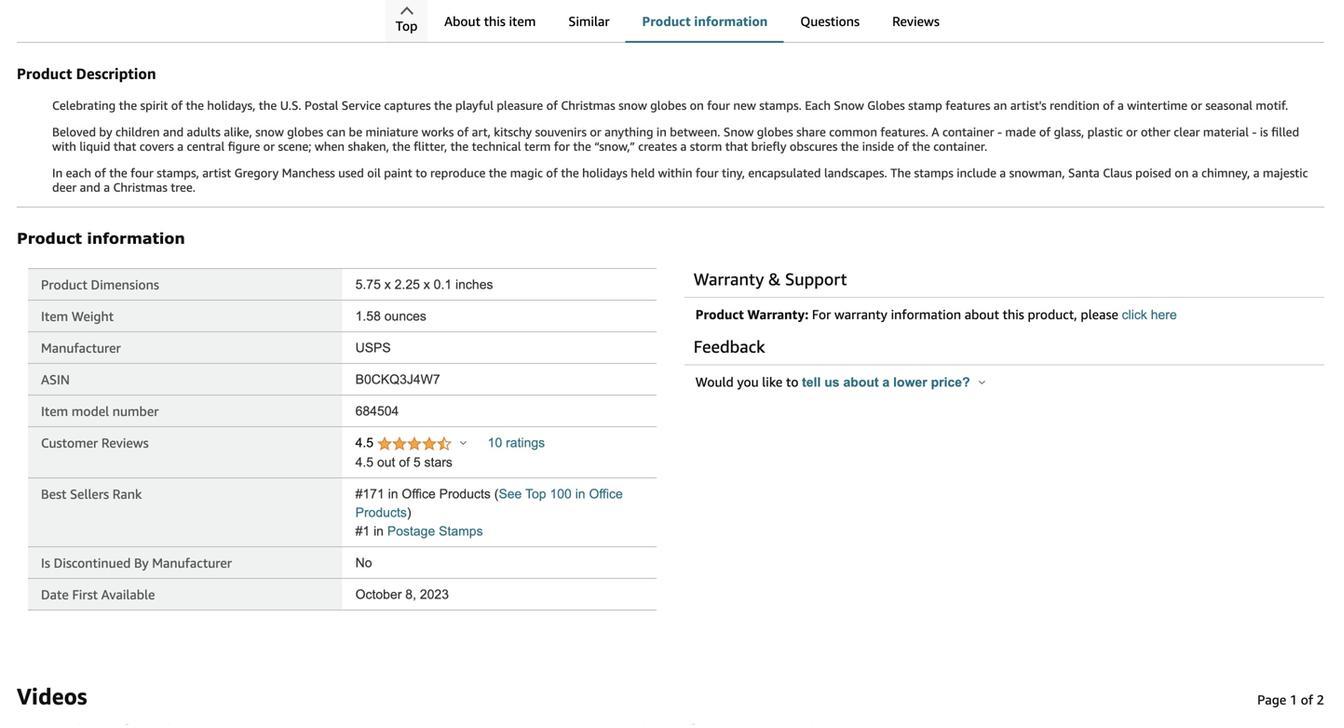 Task type: locate. For each thing, give the bounding box(es) containing it.
artist's
[[1011, 98, 1047, 113]]

that right by
[[114, 139, 136, 154]]

0 vertical spatial information
[[694, 14, 768, 29]]

snow
[[619, 98, 647, 113], [255, 125, 284, 139]]

1 horizontal spatial on
[[1175, 166, 1189, 180]]

product information
[[642, 14, 768, 29], [17, 229, 185, 247]]

the left a
[[912, 139, 931, 154]]

shaken,
[[348, 139, 389, 154]]

1 horizontal spatial this
[[1003, 307, 1025, 322]]

other
[[1141, 125, 1171, 139]]

to left tell
[[786, 374, 799, 390]]

christmas left tree. on the left of the page
[[113, 180, 168, 195]]

about this item
[[445, 14, 536, 29]]

about left product,
[[965, 307, 1000, 322]]

1 vertical spatial about
[[844, 375, 879, 390]]

is discontinued by manufacturer
[[41, 556, 232, 571]]

popover image
[[979, 380, 986, 385], [460, 441, 467, 445]]

snowman,
[[1010, 166, 1066, 180]]

1 vertical spatial to
[[786, 374, 799, 390]]

0 horizontal spatial to
[[416, 166, 427, 180]]

container
[[943, 125, 995, 139]]

0 horizontal spatial on
[[690, 98, 704, 113]]

#171 in office products (
[[356, 487, 499, 502]]

globes down u.s.
[[287, 125, 323, 139]]

of right each
[[94, 166, 106, 180]]

information up new
[[694, 14, 768, 29]]

number
[[113, 404, 159, 419]]

of up plastic
[[1103, 98, 1115, 113]]

4.5 button
[[356, 436, 467, 454]]

of right 1
[[1301, 693, 1314, 708]]

u.s.
[[280, 98, 302, 113]]

in right #1
[[374, 524, 384, 539]]

new
[[734, 98, 756, 113]]

1 office from the left
[[402, 487, 436, 502]]

0 horizontal spatial -
[[998, 125, 1002, 139]]

or up clear
[[1191, 98, 1203, 113]]

1 horizontal spatial reviews
[[893, 14, 940, 29]]

that up tiny,
[[726, 139, 748, 154]]

1 horizontal spatial information
[[694, 14, 768, 29]]

the up adults
[[186, 98, 204, 113]]

0 horizontal spatial christmas
[[113, 180, 168, 195]]

- left is
[[1252, 125, 1257, 139]]

1 vertical spatial reviews
[[101, 435, 149, 451]]

4.5 left "out"
[[356, 455, 374, 470]]

snow up common on the top
[[834, 98, 864, 113]]

0 vertical spatial product information
[[642, 14, 768, 29]]

rendition
[[1050, 98, 1100, 113]]

snow down new
[[724, 125, 754, 139]]

christmas up souvenirs
[[561, 98, 616, 113]]

1 vertical spatial on
[[1175, 166, 1189, 180]]

reviews up stamp
[[893, 14, 940, 29]]

0 vertical spatial snow
[[619, 98, 647, 113]]

a left lower on the right bottom of page
[[883, 375, 890, 390]]

snow
[[834, 98, 864, 113], [724, 125, 754, 139]]

product warranty: for warranty information about this product, please click here
[[696, 307, 1177, 322]]

0 horizontal spatial x
[[385, 277, 391, 292]]

the left spirit
[[119, 98, 137, 113]]

the up landscapes. at right
[[841, 139, 859, 154]]

in right '100'
[[575, 487, 586, 502]]

1 horizontal spatial top
[[525, 487, 546, 502]]

on up the between.
[[690, 98, 704, 113]]

see top 100 in office products
[[356, 487, 623, 520]]

of left glass,
[[1040, 125, 1051, 139]]

1 horizontal spatial snow
[[619, 98, 647, 113]]

1 horizontal spatial that
[[726, 139, 748, 154]]

on
[[690, 98, 704, 113], [1175, 166, 1189, 180]]

technical
[[472, 139, 521, 154]]

four left new
[[707, 98, 730, 113]]

1 vertical spatial top
[[525, 487, 546, 502]]

for
[[554, 139, 570, 154]]

0 horizontal spatial this
[[484, 14, 506, 29]]

2 office from the left
[[589, 487, 623, 502]]

1 vertical spatial and
[[80, 180, 100, 195]]

0 vertical spatial about
[[965, 307, 1000, 322]]

0 vertical spatial this
[[484, 14, 506, 29]]

page
[[1258, 693, 1287, 708]]

christmas
[[561, 98, 616, 113], [113, 180, 168, 195]]

1 horizontal spatial products
[[439, 487, 491, 502]]

products left (
[[439, 487, 491, 502]]

about
[[965, 307, 1000, 322], [844, 375, 879, 390]]

0 horizontal spatial office
[[402, 487, 436, 502]]

of up souvenirs
[[546, 98, 558, 113]]

popover image left 10
[[460, 441, 467, 445]]

products inside see top 100 in office products
[[356, 506, 407, 520]]

product information up celebrating the spirit of the holidays, the u.s. postal service captures the playful pleasure of christmas snow globes on four new stamps. each snow globes stamp features an artist's rendition of a wintertime or seasonal motif.
[[642, 14, 768, 29]]

1 horizontal spatial -
[[1252, 125, 1257, 139]]

lower
[[894, 375, 928, 390]]

product,
[[1028, 307, 1078, 322]]

product right similar
[[642, 14, 691, 29]]

2 - from the left
[[1252, 125, 1257, 139]]

x right 5.75
[[385, 277, 391, 292]]

top left about in the top left of the page
[[396, 18, 418, 34]]

four down covers
[[131, 166, 154, 180]]

0 vertical spatial popover image
[[979, 380, 986, 385]]

flitter,
[[414, 139, 447, 154]]

product information up product dimensions
[[17, 229, 185, 247]]

october 8, 2023
[[356, 588, 449, 602]]

captures
[[384, 98, 431, 113]]

1 vertical spatial snow
[[255, 125, 284, 139]]

4.5 up "out"
[[356, 436, 377, 450]]

4.5 inside 4.5 button
[[356, 436, 377, 450]]

x left 0.1
[[424, 277, 430, 292]]

beloved
[[52, 125, 96, 139]]

to right paint
[[416, 166, 427, 180]]

deer
[[52, 180, 77, 195]]

globes up the "beloved by children and adults alike, snow globes can be miniature works of art, kitschy souvenirs or anything in between. snow globes share common features. a container - made of glass, plastic or other clear material - is filled with liquid that covers a central figure or scene; when shaken, the flitter, the technical term for the "snow," creates a storm that briefly obscures the inside of the container."
[[651, 98, 687, 113]]

1 x from the left
[[385, 277, 391, 292]]

four left tiny,
[[696, 166, 719, 180]]

0 vertical spatial manufacturer
[[41, 340, 121, 356]]

and left adults
[[163, 125, 184, 139]]

glass,
[[1054, 125, 1085, 139]]

briefly
[[752, 139, 787, 154]]

snow right the alike,
[[255, 125, 284, 139]]

plastic
[[1088, 125, 1123, 139]]

&
[[769, 269, 781, 289]]

1 vertical spatial item
[[41, 404, 68, 419]]

of right magic
[[546, 166, 558, 180]]

of right spirit
[[171, 98, 183, 113]]

in down celebrating the spirit of the holidays, the u.s. postal service captures the playful pleasure of christmas snow globes on four new stamps. each snow globes stamp features an artist's rendition of a wintertime or seasonal motif.
[[657, 125, 667, 139]]

row header
[[17, 0, 204, 4]]

0 horizontal spatial snow
[[724, 125, 754, 139]]

this left item
[[484, 14, 506, 29]]

1 horizontal spatial about
[[965, 307, 1000, 322]]

videos
[[17, 683, 87, 710]]

popover image inside tell us about a lower price? button
[[979, 380, 986, 385]]

on right "poised"
[[1175, 166, 1189, 180]]

1 horizontal spatial office
[[589, 487, 623, 502]]

reviews down number
[[101, 435, 149, 451]]

0 vertical spatial on
[[690, 98, 704, 113]]

top left '100'
[[525, 487, 546, 502]]

1 vertical spatial popover image
[[460, 441, 467, 445]]

manufacturer right by
[[152, 556, 232, 571]]

office up )
[[402, 487, 436, 502]]

2 item from the top
[[41, 404, 68, 419]]

0 vertical spatial item
[[41, 309, 68, 324]]

the up paint
[[392, 139, 411, 154]]

this
[[484, 14, 506, 29], [1003, 307, 1025, 322]]

1 vertical spatial manufacturer
[[152, 556, 232, 571]]

this left product,
[[1003, 307, 1025, 322]]

1 vertical spatial this
[[1003, 307, 1025, 322]]

10
[[488, 436, 502, 450]]

in
[[657, 125, 667, 139], [388, 487, 398, 502], [575, 487, 586, 502], [374, 524, 384, 539]]

1 horizontal spatial christmas
[[561, 98, 616, 113]]

1
[[1290, 693, 1298, 708]]

office inside see top 100 in office products
[[589, 487, 623, 502]]

dimensions
[[91, 277, 159, 292]]

item
[[509, 14, 536, 29]]

alike,
[[224, 125, 252, 139]]

here
[[1151, 308, 1177, 322]]

product up celebrating
[[17, 65, 72, 82]]

0 vertical spatial 4.5
[[356, 436, 377, 450]]

0 horizontal spatial popover image
[[460, 441, 467, 445]]

claus
[[1103, 166, 1133, 180]]

children
[[116, 125, 160, 139]]

page 1 of 2
[[1258, 693, 1325, 708]]

rank
[[113, 487, 142, 502]]

0 horizontal spatial that
[[114, 139, 136, 154]]

magic
[[510, 166, 543, 180]]

item down asin
[[41, 404, 68, 419]]

in right #171
[[388, 487, 398, 502]]

warranty:
[[748, 307, 809, 322]]

art,
[[472, 125, 491, 139]]

1 vertical spatial information
[[87, 229, 185, 247]]

and right deer
[[80, 180, 100, 195]]

1 4.5 from the top
[[356, 436, 377, 450]]

item left weight
[[41, 309, 68, 324]]

item for item model number
[[41, 404, 68, 419]]

list
[[54, 721, 1342, 726]]

1 horizontal spatial and
[[163, 125, 184, 139]]

best
[[41, 487, 67, 502]]

1 vertical spatial snow
[[724, 125, 754, 139]]

2 4.5 from the top
[[356, 455, 374, 470]]

0 vertical spatial and
[[163, 125, 184, 139]]

1 horizontal spatial popover image
[[979, 380, 986, 385]]

warranty
[[835, 307, 888, 322]]

1 vertical spatial christmas
[[113, 180, 168, 195]]

0 horizontal spatial snow
[[255, 125, 284, 139]]

0 vertical spatial products
[[439, 487, 491, 502]]

manufacturer down item weight
[[41, 340, 121, 356]]

0 horizontal spatial manufacturer
[[41, 340, 121, 356]]

1 vertical spatial 4.5
[[356, 455, 374, 470]]

about
[[445, 14, 481, 29]]

a right include
[[1000, 166, 1006, 180]]

1 horizontal spatial globes
[[651, 98, 687, 113]]

us
[[825, 375, 840, 390]]

popover image right price?
[[979, 380, 986, 385]]

a up plastic
[[1118, 98, 1124, 113]]

beloved by children and adults alike, snow globes can be miniature works of art, kitschy souvenirs or anything in between. snow globes share common features. a container - made of glass, plastic or other clear material - is filled with liquid that covers a central figure or scene; when shaken, the flitter, the technical term for the "snow," creates a storm that briefly obscures the inside of the container.
[[52, 125, 1300, 154]]

product up item weight
[[41, 277, 87, 292]]

ounces
[[385, 309, 427, 324]]

and inside the "beloved by children and adults alike, snow globes can be miniature works of art, kitschy souvenirs or anything in between. snow globes share common features. a container - made of glass, plastic or other clear material - is filled with liquid that covers a central figure or scene; when shaken, the flitter, the technical term for the "snow," creates a storm that briefly obscures the inside of the container."
[[163, 125, 184, 139]]

that
[[114, 139, 136, 154], [726, 139, 748, 154]]

anything
[[605, 125, 654, 139]]

of right inside
[[898, 139, 909, 154]]

see
[[499, 487, 522, 502]]

model
[[72, 404, 109, 419]]

office right '100'
[[589, 487, 623, 502]]

storm
[[690, 139, 722, 154]]

0 horizontal spatial about
[[844, 375, 879, 390]]

1 item from the top
[[41, 309, 68, 324]]

information right warranty
[[891, 307, 962, 322]]

0 vertical spatial reviews
[[893, 14, 940, 29]]

0 horizontal spatial top
[[396, 18, 418, 34]]

snow up the anything
[[619, 98, 647, 113]]

0 vertical spatial christmas
[[561, 98, 616, 113]]

pleasure
[[497, 98, 543, 113]]

gregory
[[234, 166, 279, 180]]

0 horizontal spatial and
[[80, 180, 100, 195]]

0 horizontal spatial products
[[356, 506, 407, 520]]

0 vertical spatial to
[[416, 166, 427, 180]]

artist
[[202, 166, 231, 180]]

information up dimensions
[[87, 229, 185, 247]]

1 vertical spatial products
[[356, 506, 407, 520]]

encapsulated
[[748, 166, 821, 180]]

about right us
[[844, 375, 879, 390]]

stamps.
[[760, 98, 802, 113]]

product down deer
[[17, 229, 82, 247]]

covers
[[140, 139, 174, 154]]

1 horizontal spatial snow
[[834, 98, 864, 113]]

"snow,"
[[595, 139, 635, 154]]

best sellers rank
[[41, 487, 142, 502]]

service
[[342, 98, 381, 113]]

miniature
[[366, 125, 419, 139]]

0 horizontal spatial product information
[[17, 229, 185, 247]]

between.
[[670, 125, 721, 139]]

common
[[829, 125, 878, 139]]

item for item weight
[[41, 309, 68, 324]]

globes down stamps.
[[757, 125, 794, 139]]

1 horizontal spatial x
[[424, 277, 430, 292]]

you
[[737, 374, 759, 390]]

4.5 for 4.5
[[356, 436, 377, 450]]

2 horizontal spatial information
[[891, 307, 962, 322]]

in
[[52, 166, 63, 180]]

santa
[[1069, 166, 1100, 180]]

0 vertical spatial snow
[[834, 98, 864, 113]]

- left made
[[998, 125, 1002, 139]]

an
[[994, 98, 1008, 113]]

products down #171
[[356, 506, 407, 520]]



Task type: describe. For each thing, give the bounding box(es) containing it.
2 horizontal spatial globes
[[757, 125, 794, 139]]

1 horizontal spatial to
[[786, 374, 799, 390]]

include
[[957, 166, 997, 180]]

kitschy
[[494, 125, 532, 139]]

asin
[[41, 372, 70, 387]]

each
[[66, 166, 91, 180]]

majestic
[[1263, 166, 1309, 180]]

share
[[797, 125, 826, 139]]

2 x from the left
[[424, 277, 430, 292]]

in inside see top 100 in office products
[[575, 487, 586, 502]]

1 - from the left
[[998, 125, 1002, 139]]

within
[[658, 166, 693, 180]]

the down 'liquid'
[[109, 166, 127, 180]]

warranty
[[694, 269, 764, 289]]

wintertime
[[1128, 98, 1188, 113]]

would
[[696, 374, 734, 390]]

price?
[[931, 375, 970, 390]]

2023
[[420, 588, 449, 602]]

1 horizontal spatial manufacturer
[[152, 556, 232, 571]]

of left 5
[[399, 455, 410, 470]]

stamp
[[908, 98, 943, 113]]

the left art,
[[451, 139, 469, 154]]

or left other
[[1127, 125, 1138, 139]]

weight
[[72, 309, 114, 324]]

the up works
[[434, 98, 452, 113]]

2 that from the left
[[726, 139, 748, 154]]

or left the anything
[[590, 125, 602, 139]]

can
[[327, 125, 346, 139]]

works
[[422, 125, 454, 139]]

a right each
[[104, 180, 110, 195]]

questions
[[801, 14, 860, 29]]

warranty & support
[[694, 269, 847, 289]]

click here link
[[1122, 308, 1177, 322]]

1 that from the left
[[114, 139, 136, 154]]

the down the for
[[561, 166, 579, 180]]

100
[[550, 487, 572, 502]]

a right covers
[[177, 139, 184, 154]]

5.75
[[356, 277, 381, 292]]

please
[[1081, 307, 1119, 322]]

popover image inside 4.5 button
[[460, 441, 467, 445]]

4.5 for 4.5 out of 5 stars
[[356, 455, 374, 470]]

and inside in each of the four stamps, artist gregory manchess used oil paint to reproduce the magic of the holidays held within four tiny, encapsulated landscapes. the stamps include a snowman, santa claus poised on a chimney, a majestic deer and a christmas tree.
[[80, 180, 100, 195]]

stamps
[[914, 166, 954, 180]]

used
[[338, 166, 364, 180]]

material
[[1204, 125, 1249, 139]]

christmas inside in each of the four stamps, artist gregory manchess used oil paint to reproduce the magic of the holidays held within four tiny, encapsulated landscapes. the stamps include a snowman, santa claus poised on a chimney, a majestic deer and a christmas tree.
[[113, 180, 168, 195]]

by
[[99, 125, 112, 139]]

tell us about a lower price? button
[[802, 375, 986, 390]]

1 horizontal spatial product information
[[642, 14, 768, 29]]

poised
[[1136, 166, 1172, 180]]

1 vertical spatial product information
[[17, 229, 185, 247]]

snow inside the "beloved by children and adults alike, snow globes can be miniature works of art, kitschy souvenirs or anything in between. snow globes share common features. a container - made of glass, plastic or other clear material - is filled with liquid that covers a central figure or scene; when shaken, the flitter, the technical term for the "snow," creates a storm that briefly obscures the inside of the container."
[[724, 125, 754, 139]]

or right figure
[[263, 139, 275, 154]]

to inside in each of the four stamps, artist gregory manchess used oil paint to reproduce the magic of the holidays held within four tiny, encapsulated landscapes. the stamps include a snowman, santa claus poised on a chimney, a majestic deer and a christmas tree.
[[416, 166, 427, 180]]

snow inside the "beloved by children and adults alike, snow globes can be miniature works of art, kitschy souvenirs or anything in between. snow globes share common features. a container - made of glass, plastic or other clear material - is filled with liquid that covers a central figure or scene; when shaken, the flitter, the technical term for the "snow," creates a storm that briefly obscures the inside of the container."
[[255, 125, 284, 139]]

description
[[76, 65, 156, 82]]

holidays,
[[207, 98, 256, 113]]

1.58 ounces
[[356, 309, 427, 324]]

0.1
[[434, 277, 452, 292]]

postage
[[387, 524, 435, 539]]

for
[[812, 307, 831, 322]]

seasonal
[[1206, 98, 1253, 113]]

is
[[1260, 125, 1269, 139]]

features.
[[881, 125, 929, 139]]

inches
[[456, 277, 493, 292]]

the down technical
[[489, 166, 507, 180]]

celebrating
[[52, 98, 116, 113]]

date first available
[[41, 587, 155, 603]]

10 ratings
[[488, 436, 545, 450]]

top inside see top 100 in office products
[[525, 487, 546, 502]]

similar
[[569, 14, 610, 29]]

when
[[315, 139, 345, 154]]

postage stamps link
[[387, 524, 483, 539]]

discontinued
[[54, 556, 131, 571]]

be
[[349, 125, 362, 139]]

october
[[356, 588, 402, 602]]

of left art,
[[457, 125, 469, 139]]

a left storm
[[681, 139, 687, 154]]

in inside the "beloved by children and adults alike, snow globes can be miniature works of art, kitschy souvenirs or anything in between. snow globes share common features. a container - made of glass, plastic or other clear material - is filled with liquid that covers a central figure or scene; when shaken, the flitter, the technical term for the "snow," creates a storm that briefly obscures the inside of the container."
[[657, 125, 667, 139]]

a left majestic
[[1254, 166, 1260, 180]]

stars
[[424, 455, 453, 470]]

tell us about a lower price?
[[802, 375, 974, 390]]

liquid
[[80, 139, 110, 154]]

postal
[[305, 98, 339, 113]]

date
[[41, 587, 69, 603]]

out
[[377, 455, 395, 470]]

2 vertical spatial information
[[891, 307, 962, 322]]

each
[[805, 98, 831, 113]]

a left chimney,
[[1192, 166, 1199, 180]]

tiny,
[[722, 166, 745, 180]]

the right the for
[[573, 139, 591, 154]]

of inside 'videos' element
[[1301, 693, 1314, 708]]

figure
[[228, 139, 260, 154]]

scene;
[[278, 139, 312, 154]]

#171
[[356, 487, 385, 502]]

0 vertical spatial top
[[396, 18, 418, 34]]

product up feedback
[[696, 307, 744, 322]]

made
[[1006, 125, 1036, 139]]

0 horizontal spatial reviews
[[101, 435, 149, 451]]

features
[[946, 98, 991, 113]]

in each of the four stamps, artist gregory manchess used oil paint to reproduce the magic of the holidays held within four tiny, encapsulated landscapes. the stamps include a snowman, santa claus poised on a chimney, a majestic deer and a christmas tree.
[[52, 166, 1309, 195]]

first
[[72, 587, 98, 603]]

manchess
[[282, 166, 335, 180]]

term
[[525, 139, 551, 154]]

motif.
[[1256, 98, 1289, 113]]

reproduce
[[430, 166, 486, 180]]

on inside in each of the four stamps, artist gregory manchess used oil paint to reproduce the magic of the holidays held within four tiny, encapsulated landscapes. the stamps include a snowman, santa claus poised on a chimney, a majestic deer and a christmas tree.
[[1175, 166, 1189, 180]]

b0ckq3j4w7
[[356, 373, 440, 387]]

videos element
[[17, 682, 1325, 712]]

(
[[494, 487, 499, 502]]

0 horizontal spatial information
[[87, 229, 185, 247]]

is
[[41, 556, 50, 571]]

0 horizontal spatial globes
[[287, 125, 323, 139]]

1.58
[[356, 309, 381, 324]]

see top 100 in office products link
[[356, 487, 623, 520]]

the left u.s.
[[259, 98, 277, 113]]

customer reviews
[[41, 435, 149, 451]]

by
[[134, 556, 149, 571]]

#1
[[356, 524, 370, 539]]



Task type: vqa. For each thing, say whether or not it's contained in the screenshot.
the leftmost -
yes



